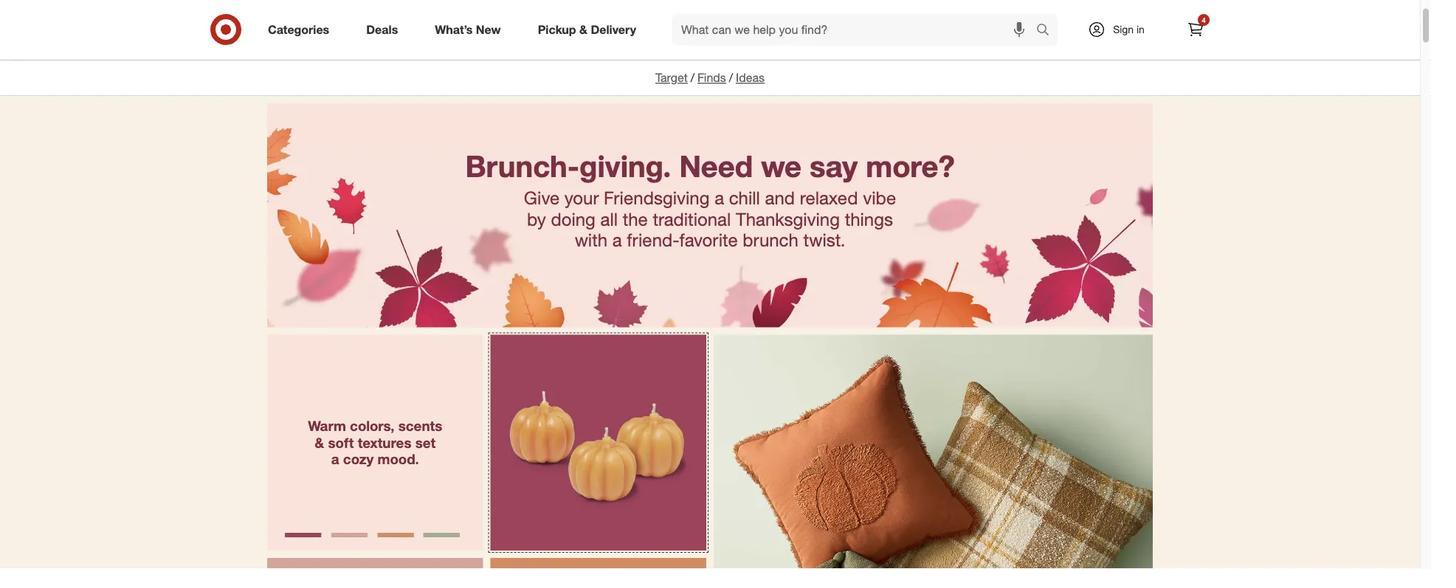 Task type: vqa. For each thing, say whether or not it's contained in the screenshot.
options
no



Task type: locate. For each thing, give the bounding box(es) containing it.
bringing
[[393, 15, 435, 29]]

1 horizontal spatial a
[[612, 230, 622, 251]]

with
[[575, 230, 607, 251]]

giving.
[[579, 148, 671, 184]]

& left soft
[[315, 434, 324, 451]]

brunch-giving. need we say more? give your friendsgiving a chill and relaxed vibe by doing all the traditional thanksgiving things with a friend-favorite brunch twist.
[[465, 148, 955, 251]]

and inside 'brunch-giving. need we say more? give your friendsgiving a chill and relaxed vibe by doing all the traditional thanksgiving things with a friend-favorite brunch twist.'
[[765, 187, 795, 209]]

0 horizontal spatial a
[[331, 451, 339, 468]]

gift ideas
[[1102, 23, 1153, 38]]

what's new
[[435, 22, 501, 37]]

target finds image
[[267, 16, 378, 45]]

a
[[715, 187, 724, 209], [612, 230, 622, 251], [331, 451, 339, 468]]

favorite
[[679, 230, 738, 251]]

1 horizontal spatial &
[[579, 22, 587, 37]]

warm colors, scents & soft textures set a cozy mood.
[[308, 418, 446, 468]]

1 vertical spatial and
[[765, 187, 795, 209]]

0 horizontal spatial /
[[691, 71, 695, 85]]

and left ideas
[[428, 32, 447, 46]]

ideas link
[[739, 16, 803, 45], [736, 71, 765, 85]]

sign in
[[1113, 23, 1145, 36]]

What can we help you find? suggestions appear below search field
[[672, 13, 1040, 46]]

1 horizontal spatial and
[[765, 187, 795, 209]]

0 horizontal spatial &
[[315, 434, 324, 451]]

doing
[[551, 208, 596, 230]]

/ right finds
[[729, 71, 733, 85]]

brunch
[[743, 230, 798, 251]]

soft
[[328, 434, 354, 451]]

ideas
[[775, 23, 803, 38], [1124, 23, 1153, 38], [736, 71, 765, 85]]

the right all
[[623, 208, 648, 230]]

gift ideas link
[[1066, 16, 1153, 45]]

in
[[1137, 23, 1145, 36]]

friendsgiving
[[604, 187, 710, 209]]

the
[[438, 15, 454, 29], [623, 208, 648, 230]]

colors,
[[350, 418, 395, 435]]

a inside warm colors, scents & soft textures set a cozy mood.
[[331, 451, 339, 468]]

2 horizontal spatial a
[[715, 187, 724, 209]]

a left "cozy" on the bottom of page
[[331, 451, 339, 468]]

finds
[[697, 71, 726, 85]]

1 vertical spatial a
[[612, 230, 622, 251]]

1 vertical spatial ideas link
[[736, 71, 765, 85]]

2 vertical spatial a
[[331, 451, 339, 468]]

/
[[691, 71, 695, 85], [729, 71, 733, 85]]

&
[[579, 22, 587, 37], [315, 434, 324, 451]]

deals
[[366, 22, 398, 37]]

trends link
[[579, 16, 649, 45]]

a left the chill
[[715, 187, 724, 209]]

& right pickup
[[579, 22, 587, 37]]

and down we
[[765, 187, 795, 209]]

give
[[524, 187, 560, 209]]

0 vertical spatial and
[[428, 32, 447, 46]]

search button
[[1030, 13, 1065, 49]]

1 horizontal spatial /
[[729, 71, 733, 85]]

a right with
[[612, 230, 622, 251]]

the left latest
[[438, 15, 454, 29]]

0 vertical spatial the
[[438, 15, 454, 29]]

1 vertical spatial &
[[315, 434, 324, 451]]

and
[[428, 32, 447, 46], [765, 187, 795, 209]]

1 vertical spatial the
[[623, 208, 648, 230]]

friend-
[[627, 230, 679, 251]]

sign in link
[[1075, 13, 1168, 46]]

finds link
[[697, 71, 726, 85]]

categories link
[[255, 13, 348, 46]]

twist.
[[803, 230, 845, 251]]

pickup
[[538, 22, 576, 37]]

1 horizontal spatial ideas
[[775, 23, 803, 38]]

gift
[[1102, 23, 1121, 38]]

chill
[[729, 187, 760, 209]]

0 horizontal spatial the
[[438, 15, 454, 29]]

0 horizontal spatial and
[[428, 32, 447, 46]]

target
[[655, 71, 688, 85]]

set
[[415, 434, 436, 451]]

1 horizontal spatial the
[[623, 208, 648, 230]]

/ left finds link
[[691, 71, 695, 85]]

trends
[[393, 32, 425, 46]]



Task type: describe. For each thing, give the bounding box(es) containing it.
your
[[564, 187, 599, 209]]

0 vertical spatial a
[[715, 187, 724, 209]]

2 / from the left
[[729, 71, 733, 85]]

textures
[[358, 434, 411, 451]]

bringing the latest trends and ideas to life.
[[393, 15, 510, 46]]

trends
[[614, 23, 649, 38]]

sign
[[1113, 23, 1134, 36]]

target / finds / ideas
[[655, 71, 765, 85]]

vibe
[[863, 187, 896, 209]]

delivery
[[591, 22, 636, 37]]

4
[[1202, 15, 1206, 24]]

the inside 'brunch-giving. need we say more? give your friendsgiving a chill and relaxed vibe by doing all the traditional thanksgiving things with a friend-favorite brunch twist.'
[[623, 208, 648, 230]]

thanksgiving
[[736, 208, 840, 230]]

we
[[761, 148, 801, 184]]

pickup & delivery link
[[525, 13, 655, 46]]

& inside warm colors, scents & soft textures set a cozy mood.
[[315, 434, 324, 451]]

say
[[810, 148, 858, 184]]

0 horizontal spatial ideas
[[736, 71, 765, 85]]

2 horizontal spatial ideas
[[1124, 23, 1153, 38]]

life.
[[494, 32, 510, 46]]

warm
[[308, 418, 346, 435]]

categories
[[268, 22, 329, 37]]

4 link
[[1179, 13, 1212, 46]]

latest
[[457, 15, 484, 29]]

and inside bringing the latest trends and ideas to life.
[[428, 32, 447, 46]]

what's
[[435, 22, 473, 37]]

target link
[[655, 71, 688, 85]]

mood.
[[378, 451, 419, 468]]

by
[[527, 208, 546, 230]]

things
[[845, 208, 893, 230]]

0 vertical spatial &
[[579, 22, 587, 37]]

what's new link
[[422, 13, 519, 46]]

scents
[[398, 418, 442, 435]]

new
[[476, 22, 501, 37]]

1 / from the left
[[691, 71, 695, 85]]

more?
[[866, 148, 955, 184]]

deals link
[[354, 13, 416, 46]]

ideas
[[450, 32, 477, 46]]

all
[[600, 208, 618, 230]]

0 vertical spatial ideas link
[[739, 16, 803, 45]]

cozy
[[343, 451, 374, 468]]

search
[[1030, 24, 1065, 38]]

the inside bringing the latest trends and ideas to life.
[[438, 15, 454, 29]]

brunch-
[[465, 148, 579, 184]]

pickup & delivery
[[538, 22, 636, 37]]

need
[[679, 148, 753, 184]]

to
[[481, 32, 491, 46]]

traditional
[[653, 208, 731, 230]]

relaxed
[[800, 187, 858, 209]]



